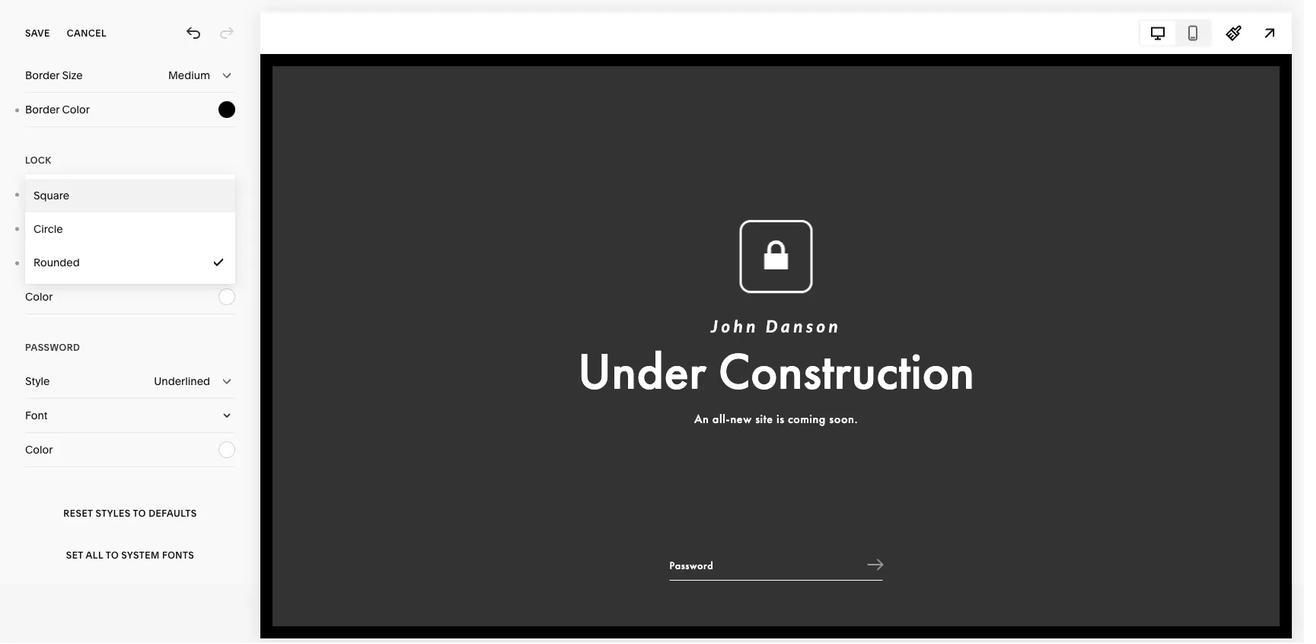 Task type: vqa. For each thing, say whether or not it's contained in the screenshot.
they're
no



Task type: describe. For each thing, give the bounding box(es) containing it.
14
[[524, 616, 534, 629]]

your trial ends in 14 days. upgrade now to get the most out of your site.
[[438, 616, 791, 629]]

set all to system fonts button
[[25, 534, 235, 576]]

out
[[715, 616, 731, 629]]

square
[[33, 189, 69, 202]]

circle
[[33, 223, 63, 236]]

all
[[86, 550, 103, 561]]

defaults
[[149, 508, 197, 519]]

to for all
[[106, 550, 119, 561]]

border color button
[[25, 93, 235, 126]]

in
[[512, 616, 521, 629]]

set
[[66, 550, 83, 561]]

your
[[438, 616, 461, 629]]

color for 2nd the color button from the bottom of the page
[[25, 290, 53, 303]]

system
[[121, 550, 160, 561]]

cancel
[[67, 28, 107, 39]]

color for 1st the color button from the bottom
[[25, 443, 53, 456]]

days.
[[537, 616, 563, 629]]

lock
[[25, 155, 51, 166]]

get
[[649, 616, 665, 629]]

Shape field
[[25, 246, 235, 279]]

of
[[734, 616, 744, 629]]

reset styles to defaults
[[63, 508, 197, 519]]

cancel button
[[67, 17, 107, 50]]



Task type: locate. For each thing, give the bounding box(es) containing it.
most
[[687, 616, 712, 629]]

password
[[25, 342, 80, 353]]

color down font
[[25, 443, 53, 456]]

font button
[[25, 399, 235, 432]]

rounded
[[33, 256, 80, 269]]

shape
[[25, 256, 57, 269]]

upgrade
[[565, 616, 610, 629]]

to for styles
[[133, 508, 146, 519]]

border
[[25, 103, 59, 116]]

tab list
[[1140, 21, 1211, 45]]

1 vertical spatial to
[[106, 550, 119, 561]]

color button
[[25, 280, 235, 314], [25, 433, 235, 467]]

fonts
[[162, 550, 194, 561]]

2 horizontal spatial to
[[636, 616, 646, 629]]

1 color button from the top
[[25, 280, 235, 314]]

color button down shape field
[[25, 280, 235, 314]]

2 vertical spatial color
[[25, 443, 53, 456]]

the
[[668, 616, 684, 629]]

to right the all
[[106, 550, 119, 561]]

save button
[[25, 17, 50, 50]]

to inside reset styles to defaults 'button'
[[133, 508, 146, 519]]

0 horizontal spatial to
[[106, 550, 119, 561]]

reset
[[63, 508, 93, 519]]

0 vertical spatial color button
[[25, 280, 235, 314]]

font
[[25, 409, 48, 422]]

list box containing square
[[25, 179, 235, 279]]

ends
[[485, 616, 510, 629]]

0 vertical spatial to
[[133, 508, 146, 519]]

your
[[746, 616, 768, 629]]

2 vertical spatial to
[[636, 616, 646, 629]]

undo image
[[185, 25, 202, 42]]

set all to system fonts
[[66, 550, 194, 561]]

1 horizontal spatial to
[[133, 508, 146, 519]]

0 vertical spatial color
[[62, 103, 90, 116]]

reset styles to defaults button
[[25, 493, 235, 534]]

color button down font button
[[25, 433, 235, 467]]

to inside set all to system fonts button
[[106, 550, 119, 561]]

to left get
[[636, 616, 646, 629]]

color
[[62, 103, 90, 116], [25, 290, 53, 303], [25, 443, 53, 456]]

save
[[25, 28, 50, 39]]

1 vertical spatial color
[[25, 290, 53, 303]]

now
[[612, 616, 634, 629]]

to
[[133, 508, 146, 519], [106, 550, 119, 561], [636, 616, 646, 629]]

color right border
[[62, 103, 90, 116]]

2 color button from the top
[[25, 433, 235, 467]]

1 vertical spatial color button
[[25, 433, 235, 467]]

color inside border color button
[[62, 103, 90, 116]]

to right styles
[[133, 508, 146, 519]]

trial
[[463, 616, 482, 629]]

border color
[[25, 103, 90, 116]]

list box
[[25, 179, 235, 279]]

styles
[[96, 508, 131, 519]]

site.
[[771, 616, 791, 629]]

color down shape
[[25, 290, 53, 303]]



